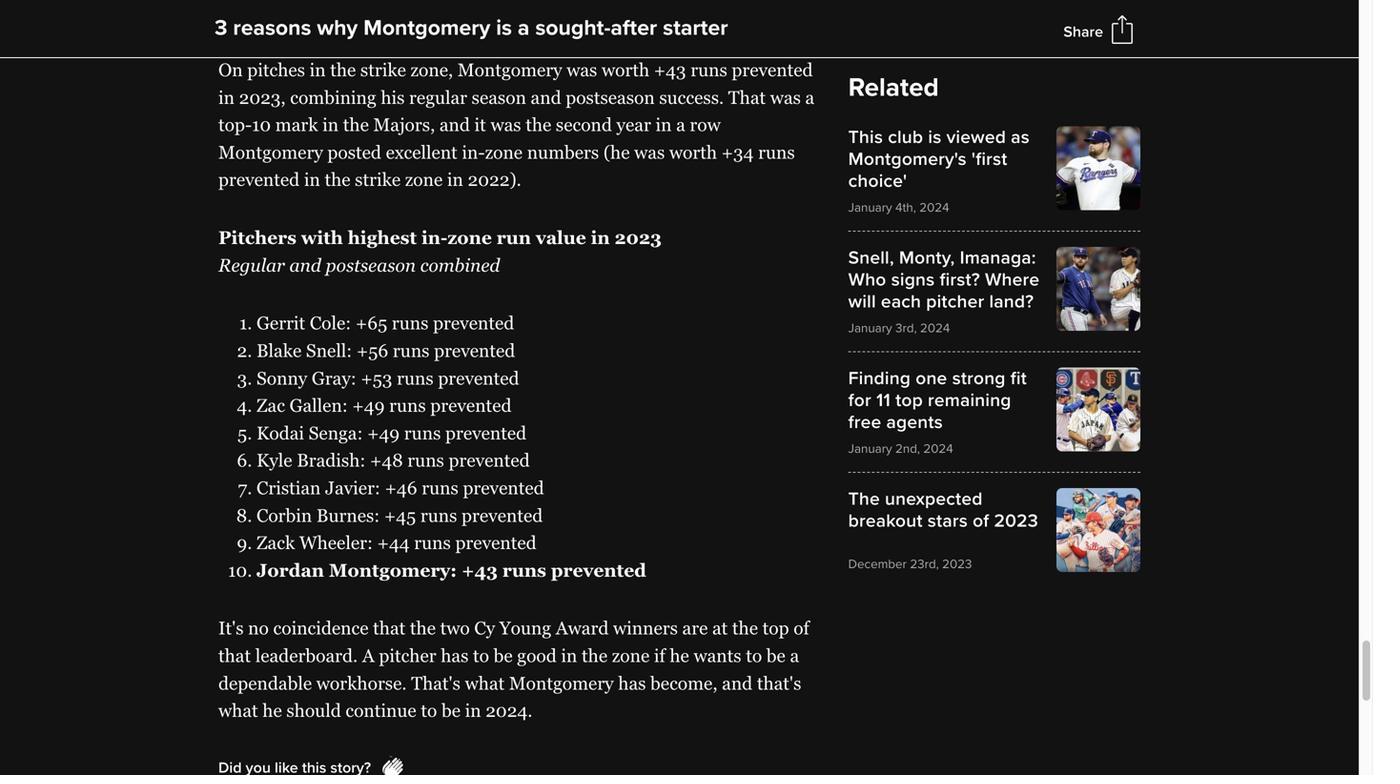 Task type: locate. For each thing, give the bounding box(es) containing it.
prevented
[[732, 60, 814, 80], [219, 170, 300, 190], [433, 313, 515, 334], [434, 341, 516, 361], [438, 368, 520, 389], [431, 396, 512, 416], [446, 423, 527, 444], [449, 451, 530, 471], [463, 478, 544, 499], [462, 505, 543, 526], [456, 533, 537, 553], [551, 560, 647, 581]]

free
[[849, 412, 882, 434]]

1 horizontal spatial is
[[929, 126, 942, 148]]

top up that's
[[763, 618, 790, 639]]

that down it's
[[219, 646, 251, 666]]

2 vertical spatial january
[[849, 441, 893, 457]]

1 horizontal spatial pitcher
[[927, 291, 985, 313]]

of up that's
[[794, 618, 810, 639]]

a
[[518, 15, 530, 42], [806, 87, 815, 108], [677, 115, 686, 135], [790, 646, 800, 666]]

january inside snell, monty, imanaga: who signs first? where will each pitcher land? january 3rd, 2024
[[849, 321, 893, 336]]

0 vertical spatial worth
[[602, 60, 650, 80]]

has down two
[[441, 646, 469, 666]]

to right wants on the right bottom of the page
[[746, 646, 763, 666]]

1 vertical spatial +43
[[462, 560, 498, 581]]

and inside pitchers with highest in-zone run value in 2023 regular and postseason combined
[[290, 255, 321, 276]]

snell, monty, imanaga: who signs first? where will each pitcher land? january 3rd, 2024
[[849, 247, 1040, 336]]

top-
[[219, 115, 252, 135]]

be up that's
[[767, 646, 786, 666]]

1 horizontal spatial of
[[973, 510, 990, 532]]

jordan
[[257, 560, 324, 581]]

0 horizontal spatial is
[[496, 15, 512, 42]]

0 horizontal spatial +43
[[462, 560, 498, 581]]

related
[[849, 72, 940, 104]]

in- inside on pitches in the strike zone, montgomery was worth +43 runs prevented in 2023, combining his regular season and postseason success. that was a top-10 mark in the majors, and it was the second year in a row montgomery posted excellent in-zone numbers (he was worth +34 runs prevented in the strike zone in 2022).
[[462, 142, 485, 163]]

1 horizontal spatial top
[[896, 390, 924, 412]]

0 vertical spatial january
[[849, 200, 893, 216]]

0 vertical spatial has
[[441, 646, 469, 666]]

the unexpected breakout stars of 2023
[[849, 489, 1039, 532]]

blake
[[257, 341, 302, 361]]

3 january from the top
[[849, 441, 893, 457]]

1 horizontal spatial postseason
[[566, 87, 655, 108]]

pitcher down monty,
[[927, 291, 985, 313]]

strike down posted
[[355, 170, 401, 190]]

to down that's
[[421, 701, 437, 721]]

0 horizontal spatial pitcher
[[379, 646, 437, 666]]

cy
[[475, 618, 495, 639]]

where
[[986, 269, 1040, 291]]

2024 right 2nd,
[[924, 441, 954, 457]]

0 horizontal spatial of
[[794, 618, 810, 639]]

is inside this club is viewed as montgomery's 'first choice' january 4th, 2024
[[929, 126, 942, 148]]

2023 right stars
[[995, 510, 1039, 532]]

1 vertical spatial pitcher
[[379, 646, 437, 666]]

runs
[[691, 60, 728, 80], [759, 142, 795, 163], [392, 313, 429, 334], [393, 341, 430, 361], [397, 368, 434, 389], [389, 396, 426, 416], [404, 423, 441, 444], [408, 451, 445, 471], [422, 478, 459, 499], [421, 505, 457, 526], [414, 533, 451, 553], [503, 560, 547, 581]]

1 horizontal spatial that
[[373, 618, 406, 639]]

he down dependable at bottom
[[263, 701, 282, 721]]

0 horizontal spatial that
[[219, 646, 251, 666]]

in- down it at the top of page
[[462, 142, 485, 163]]

1 horizontal spatial to
[[473, 646, 489, 666]]

what up the 2024.
[[465, 673, 505, 694]]

1 vertical spatial january
[[849, 321, 893, 336]]

he right if on the left of the page
[[670, 646, 690, 666]]

worth down after
[[602, 60, 650, 80]]

january down free
[[849, 441, 893, 457]]

the left two
[[410, 618, 436, 639]]

was
[[567, 60, 598, 80], [771, 87, 801, 108], [491, 115, 522, 135], [635, 142, 665, 163]]

pitcher right a
[[379, 646, 437, 666]]

2nd,
[[896, 441, 921, 457]]

1 horizontal spatial 2023
[[943, 557, 973, 572]]

2 vertical spatial 2024
[[924, 441, 954, 457]]

imanaga:
[[960, 247, 1037, 269]]

second
[[556, 115, 613, 135]]

postseason inside on pitches in the strike zone, montgomery was worth +43 runs prevented in 2023, combining his regular season and postseason success. that was a top-10 mark in the majors, and it was the second year in a row montgomery posted excellent in-zone numbers (he was worth +34 runs prevented in the strike zone in 2022).
[[566, 87, 655, 108]]

be down cy
[[494, 646, 513, 666]]

and
[[531, 87, 562, 108], [440, 115, 470, 135], [290, 255, 321, 276], [722, 673, 753, 694]]

is
[[496, 15, 512, 42], [929, 126, 942, 148]]

a left sought-
[[518, 15, 530, 42]]

the down award
[[582, 646, 608, 666]]

what
[[465, 673, 505, 694], [219, 701, 258, 721]]

zone
[[485, 142, 523, 163], [405, 170, 443, 190], [448, 228, 492, 248], [612, 646, 650, 666]]

top right 11 at bottom
[[896, 390, 924, 412]]

what down dependable at bottom
[[219, 701, 258, 721]]

wheeler:
[[299, 533, 373, 553]]

and left it at the top of page
[[440, 115, 470, 135]]

corbin
[[257, 505, 312, 526]]

that
[[373, 618, 406, 639], [219, 646, 251, 666]]

snell, monty, imanaga: who signs first? where will each pitcher land? element
[[849, 247, 1141, 336]]

a up that's
[[790, 646, 800, 666]]

january down "will"
[[849, 321, 893, 336]]

montgomery down 10
[[219, 142, 323, 163]]

for
[[849, 390, 872, 412]]

in inside pitchers with highest in-zone run value in 2023 regular and postseason combined
[[591, 228, 610, 248]]

top
[[896, 390, 924, 412], [763, 618, 790, 639]]

2024 inside snell, monty, imanaga: who signs first? where will each pitcher land? january 3rd, 2024
[[921, 321, 951, 336]]

pitcher inside it's no coincidence that the two cy young award winners are at the top of that leaderboard. a pitcher has to be good in the zone if he wants to be a dependable workhorse. that's what montgomery has become, and that's what he should continue to be in 2024.
[[379, 646, 437, 666]]

is left sought-
[[496, 15, 512, 42]]

+65
[[356, 313, 388, 334]]

workhorse.
[[317, 673, 407, 694]]

gerrit
[[257, 313, 306, 334]]

excellent
[[386, 142, 458, 163]]

2024 right 4th,
[[920, 200, 950, 216]]

to down cy
[[473, 646, 489, 666]]

0 horizontal spatial has
[[441, 646, 469, 666]]

fit
[[1011, 368, 1028, 390]]

pitchers with highest in-zone run value in 2023 regular and postseason combined
[[219, 228, 662, 276]]

1 vertical spatial in-
[[422, 228, 448, 248]]

stars
[[928, 510, 968, 532]]

montgomery
[[364, 15, 491, 42], [458, 60, 563, 80], [219, 142, 323, 163], [509, 673, 614, 694]]

coincidence
[[273, 618, 369, 639]]

is right club
[[929, 126, 942, 148]]

and up "second"
[[531, 87, 562, 108]]

1 horizontal spatial worth
[[670, 142, 718, 163]]

0 vertical spatial what
[[465, 673, 505, 694]]

0 horizontal spatial he
[[263, 701, 282, 721]]

1 horizontal spatial he
[[670, 646, 690, 666]]

in up combining
[[310, 60, 326, 80]]

zac
[[257, 396, 285, 416]]

has left become,
[[619, 673, 646, 694]]

was right it at the top of page
[[491, 115, 522, 135]]

january
[[849, 200, 893, 216], [849, 321, 893, 336], [849, 441, 893, 457]]

in down award
[[561, 646, 578, 666]]

january down choice'
[[849, 200, 893, 216]]

pitcher
[[927, 291, 985, 313], [379, 646, 437, 666]]

of inside it's no coincidence that the two cy young award winners are at the top of that leaderboard. a pitcher has to be good in the zone if he wants to be a dependable workhorse. that's what montgomery has become, and that's what he should continue to be in 2024.
[[794, 618, 810, 639]]

in down "on" in the left of the page
[[219, 87, 235, 108]]

2023 right value at the top left of page
[[615, 228, 662, 248]]

0 vertical spatial top
[[896, 390, 924, 412]]

burnes:
[[317, 505, 380, 526]]

+43
[[654, 60, 687, 80], [462, 560, 498, 581]]

gray:
[[312, 368, 357, 389]]

zone up combined
[[448, 228, 492, 248]]

0 vertical spatial +49
[[352, 396, 385, 416]]

0 vertical spatial +43
[[654, 60, 687, 80]]

choice'
[[849, 170, 908, 192]]

2 horizontal spatial 2023
[[995, 510, 1039, 532]]

'first
[[972, 148, 1008, 170]]

montgomery down good
[[509, 673, 614, 694]]

posted
[[328, 142, 382, 163]]

1 january from the top
[[849, 200, 893, 216]]

this club is viewed as montgomery's 'first choice' january 4th, 2024
[[849, 126, 1030, 216]]

be
[[494, 646, 513, 666], [767, 646, 786, 666], [442, 701, 461, 721]]

+43 up cy
[[462, 560, 498, 581]]

no
[[248, 618, 269, 639]]

zone left if on the left of the page
[[612, 646, 650, 666]]

that up a
[[373, 618, 406, 639]]

1 vertical spatial that
[[219, 646, 251, 666]]

zone inside it's no coincidence that the two cy young award winners are at the top of that leaderboard. a pitcher has to be good in the zone if he wants to be a dependable workhorse. that's what montgomery has become, and that's what he should continue to be in 2024.
[[612, 646, 650, 666]]

1 vertical spatial strike
[[355, 170, 401, 190]]

0 horizontal spatial in-
[[422, 228, 448, 248]]

1 vertical spatial worth
[[670, 142, 718, 163]]

finding
[[849, 368, 911, 390]]

+46
[[385, 478, 418, 499]]

+49 up +48
[[367, 423, 400, 444]]

should
[[287, 701, 341, 721]]

in right value at the top left of page
[[591, 228, 610, 248]]

2024 right 3rd,
[[921, 321, 951, 336]]

continue
[[346, 701, 417, 721]]

2024 inside finding one strong fit for 11 top remaining free agents january 2nd, 2024
[[924, 441, 954, 457]]

0 vertical spatial postseason
[[566, 87, 655, 108]]

1 vertical spatial has
[[619, 673, 646, 694]]

postseason up year
[[566, 87, 655, 108]]

0 horizontal spatial what
[[219, 701, 258, 721]]

0 horizontal spatial top
[[763, 618, 790, 639]]

wants
[[694, 646, 742, 666]]

1 vertical spatial of
[[794, 618, 810, 639]]

worth down the "row"
[[670, 142, 718, 163]]

of right stars
[[973, 510, 990, 532]]

23rd,
[[911, 557, 940, 572]]

share button
[[1064, 23, 1104, 41]]

who
[[849, 269, 887, 291]]

in-
[[462, 142, 485, 163], [422, 228, 448, 248]]

+43 up success.
[[654, 60, 687, 80]]

postseason down highest
[[326, 255, 416, 276]]

0 horizontal spatial postseason
[[326, 255, 416, 276]]

0 vertical spatial 2024
[[920, 200, 950, 216]]

become,
[[651, 673, 718, 694]]

1 vertical spatial postseason
[[326, 255, 416, 276]]

1 vertical spatial 2023
[[995, 510, 1039, 532]]

the up posted
[[343, 115, 369, 135]]

january inside finding one strong fit for 11 top remaining free agents january 2nd, 2024
[[849, 441, 893, 457]]

2023 right 23rd,
[[943, 557, 973, 572]]

top inside finding one strong fit for 11 top remaining free agents january 2nd, 2024
[[896, 390, 924, 412]]

strike up his
[[361, 60, 406, 80]]

be down that's
[[442, 701, 461, 721]]

1 vertical spatial top
[[763, 618, 790, 639]]

0 vertical spatial 2023
[[615, 228, 662, 248]]

that
[[729, 87, 766, 108]]

in- up combined
[[422, 228, 448, 248]]

of
[[973, 510, 990, 532], [794, 618, 810, 639]]

in down combining
[[323, 115, 339, 135]]

a inside it's no coincidence that the two cy young award winners are at the top of that leaderboard. a pitcher has to be good in the zone if he wants to be a dependable workhorse. that's what montgomery has become, and that's what he should continue to be in 2024.
[[790, 646, 800, 666]]

and down "with" in the top of the page
[[290, 255, 321, 276]]

the
[[330, 60, 356, 80], [343, 115, 369, 135], [526, 115, 552, 135], [325, 170, 351, 190], [410, 618, 436, 639], [733, 618, 759, 639], [582, 646, 608, 666]]

0 vertical spatial pitcher
[[927, 291, 985, 313]]

1 horizontal spatial +43
[[654, 60, 687, 80]]

0 horizontal spatial worth
[[602, 60, 650, 80]]

snell:
[[306, 341, 352, 361]]

2 january from the top
[[849, 321, 893, 336]]

was down sought-
[[567, 60, 598, 80]]

the unexpected breakout stars of 2023 element
[[849, 489, 1141, 572]]

bradish:
[[297, 451, 366, 471]]

+49
[[352, 396, 385, 416], [367, 423, 400, 444]]

1 vertical spatial is
[[929, 126, 942, 148]]

1 vertical spatial 2024
[[921, 321, 951, 336]]

0 vertical spatial of
[[973, 510, 990, 532]]

0 vertical spatial in-
[[462, 142, 485, 163]]

0 horizontal spatial 2023
[[615, 228, 662, 248]]

1 horizontal spatial has
[[619, 673, 646, 694]]

the
[[849, 489, 881, 510]]

it's
[[219, 618, 244, 639]]

was down year
[[635, 142, 665, 163]]

and inside it's no coincidence that the two cy young award winners are at the top of that leaderboard. a pitcher has to be good in the zone if he wants to be a dependable workhorse. that's what montgomery has become, and that's what he should continue to be in 2024.
[[722, 673, 753, 694]]

and down wants on the right bottom of the page
[[722, 673, 753, 694]]

1 horizontal spatial in-
[[462, 142, 485, 163]]

1 horizontal spatial what
[[465, 673, 505, 694]]

+49 down the +53
[[352, 396, 385, 416]]



Task type: vqa. For each thing, say whether or not it's contained in the screenshot.
first Follow from the right
no



Task type: describe. For each thing, give the bounding box(es) containing it.
value
[[536, 228, 587, 248]]

dependable
[[219, 673, 312, 694]]

cristian
[[257, 478, 321, 499]]

2023 inside 'the unexpected breakout stars of 2023'
[[995, 510, 1039, 532]]

a
[[362, 646, 375, 666]]

+43 inside 'gerrit cole: +65 runs prevented blake snell: +56 runs prevented sonny gray: +53 runs prevented zac gallen: +49 runs prevented kodai senga: +49 runs prevented kyle bradish: +48 runs prevented cristian javier: +46 runs prevented corbin burnes: +45 runs prevented zack wheeler: +44 runs prevented jordan montgomery: +43 runs prevented'
[[462, 560, 498, 581]]

this
[[849, 126, 884, 148]]

2024.
[[486, 701, 533, 721]]

the right the at
[[733, 618, 759, 639]]

club
[[889, 126, 924, 148]]

montgomery's
[[849, 148, 967, 170]]

share
[[1064, 23, 1104, 41]]

+53
[[361, 368, 393, 389]]

signs
[[892, 269, 935, 291]]

the up combining
[[330, 60, 356, 80]]

remaining
[[928, 390, 1012, 412]]

2024 inside this club is viewed as montgomery's 'first choice' january 4th, 2024
[[920, 200, 950, 216]]

two
[[440, 618, 470, 639]]

it's no coincidence that the two cy young award winners are at the top of that leaderboard. a pitcher has to be good in the zone if he wants to be a dependable workhorse. that's what montgomery has become, and that's what he should continue to be in 2024.
[[219, 618, 810, 721]]

1 vertical spatial what
[[219, 701, 258, 721]]

zack
[[257, 533, 295, 553]]

after
[[611, 15, 658, 42]]

1 vertical spatial +49
[[367, 423, 400, 444]]

senga:
[[309, 423, 363, 444]]

4th,
[[896, 200, 917, 216]]

+43 inside on pitches in the strike zone, montgomery was worth +43 runs prevented in 2023, combining his regular season and postseason success. that was a top-10 mark in the majors, and it was the second year in a row montgomery posted excellent in-zone numbers (he was worth +34 runs prevented in the strike zone in 2022).
[[654, 60, 687, 80]]

postseason inside pitchers with highest in-zone run value in 2023 regular and postseason combined
[[326, 255, 416, 276]]

combining
[[290, 87, 377, 108]]

0 vertical spatial strike
[[361, 60, 406, 80]]

0 horizontal spatial to
[[421, 701, 437, 721]]

agents
[[887, 412, 944, 434]]

kyle
[[257, 451, 293, 471]]

montgomery:
[[329, 560, 457, 581]]

+56
[[357, 341, 389, 361]]

regular
[[219, 255, 285, 276]]

his
[[381, 87, 405, 108]]

it
[[475, 115, 486, 135]]

that's
[[757, 673, 802, 694]]

finding one strong fit for 11 top remaining free agents january 2nd, 2024
[[849, 368, 1028, 457]]

3rd,
[[896, 321, 918, 336]]

zone inside pitchers with highest in-zone run value in 2023 regular and postseason combined
[[448, 228, 492, 248]]

pitcher inside snell, monty, imanaga: who signs first? where will each pitcher land? january 3rd, 2024
[[927, 291, 985, 313]]

kodai
[[257, 423, 304, 444]]

december 23rd, 2023
[[849, 557, 973, 572]]

regular
[[409, 87, 468, 108]]

pitchers
[[219, 228, 297, 248]]

2 vertical spatial 2023
[[943, 557, 973, 572]]

2 horizontal spatial be
[[767, 646, 786, 666]]

land?
[[990, 291, 1034, 313]]

cole:
[[310, 313, 351, 334]]

in- inside pitchers with highest in-zone run value in 2023 regular and postseason combined
[[422, 228, 448, 248]]

gerrit cole: +65 runs prevented blake snell: +56 runs prevented sonny gray: +53 runs prevented zac gallen: +49 runs prevented kodai senga: +49 runs prevented kyle bradish: +48 runs prevented cristian javier: +46 runs prevented corbin burnes: +45 runs prevented zack wheeler: +44 runs prevented jordan montgomery: +43 runs prevented
[[257, 313, 647, 581]]

in right year
[[656, 115, 672, 135]]

this club is viewed as montgomery's 'first choice' element
[[849, 126, 1141, 216]]

the down posted
[[325, 170, 351, 190]]

+44
[[377, 533, 410, 553]]

a right that
[[806, 87, 815, 108]]

will
[[849, 291, 877, 313]]

one
[[916, 368, 948, 390]]

run
[[497, 228, 531, 248]]

0 vertical spatial that
[[373, 618, 406, 639]]

3
[[215, 15, 228, 42]]

montgomery up zone,
[[364, 15, 491, 42]]

zone,
[[411, 60, 453, 80]]

mark
[[276, 115, 318, 135]]

first?
[[940, 269, 981, 291]]

unexpected
[[886, 489, 983, 510]]

a left the "row"
[[677, 115, 686, 135]]

+45
[[384, 505, 416, 526]]

0 horizontal spatial be
[[442, 701, 461, 721]]

starter
[[663, 15, 728, 42]]

2 horizontal spatial to
[[746, 646, 763, 666]]

+34
[[722, 142, 754, 163]]

the up numbers at the top left of page
[[526, 115, 552, 135]]

leaderboard.
[[255, 646, 358, 666]]

montgomery up 'season'
[[458, 60, 563, 80]]

viewed
[[947, 126, 1007, 148]]

with
[[301, 228, 343, 248]]

row
[[690, 115, 721, 135]]

10
[[252, 115, 271, 135]]

december
[[849, 557, 907, 572]]

2023 inside pitchers with highest in-zone run value in 2023 regular and postseason combined
[[615, 228, 662, 248]]

11
[[877, 390, 891, 412]]

of inside 'the unexpected breakout stars of 2023'
[[973, 510, 990, 532]]

0 vertical spatial is
[[496, 15, 512, 42]]

0 vertical spatial he
[[670, 646, 690, 666]]

(he
[[604, 142, 630, 163]]

gallen:
[[290, 396, 348, 416]]

was right that
[[771, 87, 801, 108]]

good
[[517, 646, 557, 666]]

finding one strong fit for 11 top remaining free agents element
[[849, 368, 1141, 457]]

montgomery inside it's no coincidence that the two cy young award winners are at the top of that leaderboard. a pitcher has to be good in the zone if he wants to be a dependable workhorse. that's what montgomery has become, and that's what he should continue to be in 2024.
[[509, 673, 614, 694]]

zone down excellent
[[405, 170, 443, 190]]

1 horizontal spatial be
[[494, 646, 513, 666]]

each
[[882, 291, 922, 313]]

2023,
[[239, 87, 286, 108]]

reasons
[[233, 15, 312, 42]]

javier:
[[325, 478, 381, 499]]

in left the 2024.
[[465, 701, 481, 721]]

in left 2022).
[[447, 170, 464, 190]]

highest
[[348, 228, 417, 248]]

in down mark
[[304, 170, 320, 190]]

why
[[317, 15, 358, 42]]

monty,
[[900, 247, 956, 269]]

on pitches in the strike zone, montgomery was worth +43 runs prevented in 2023, combining his regular season and postseason success. that was a top-10 mark in the majors, and it was the second year in a row montgomery posted excellent in-zone numbers (he was worth +34 runs prevented in the strike zone in 2022).
[[219, 60, 815, 190]]

if
[[654, 646, 666, 666]]

majors,
[[374, 115, 435, 135]]

sonny
[[257, 368, 307, 389]]

breakout
[[849, 510, 923, 532]]

award
[[556, 618, 609, 639]]

january inside this club is viewed as montgomery's 'first choice' january 4th, 2024
[[849, 200, 893, 216]]

sought-
[[536, 15, 611, 42]]

3 reasons why montgomery is a sought-after starter
[[215, 15, 728, 42]]

zone up 2022).
[[485, 142, 523, 163]]

year
[[617, 115, 652, 135]]

pitches
[[247, 60, 305, 80]]

winners
[[613, 618, 678, 639]]

top inside it's no coincidence that the two cy young award winners are at the top of that leaderboard. a pitcher has to be good in the zone if he wants to be a dependable workhorse. that's what montgomery has become, and that's what he should continue to be in 2024.
[[763, 618, 790, 639]]

success.
[[660, 87, 724, 108]]

1 vertical spatial he
[[263, 701, 282, 721]]



